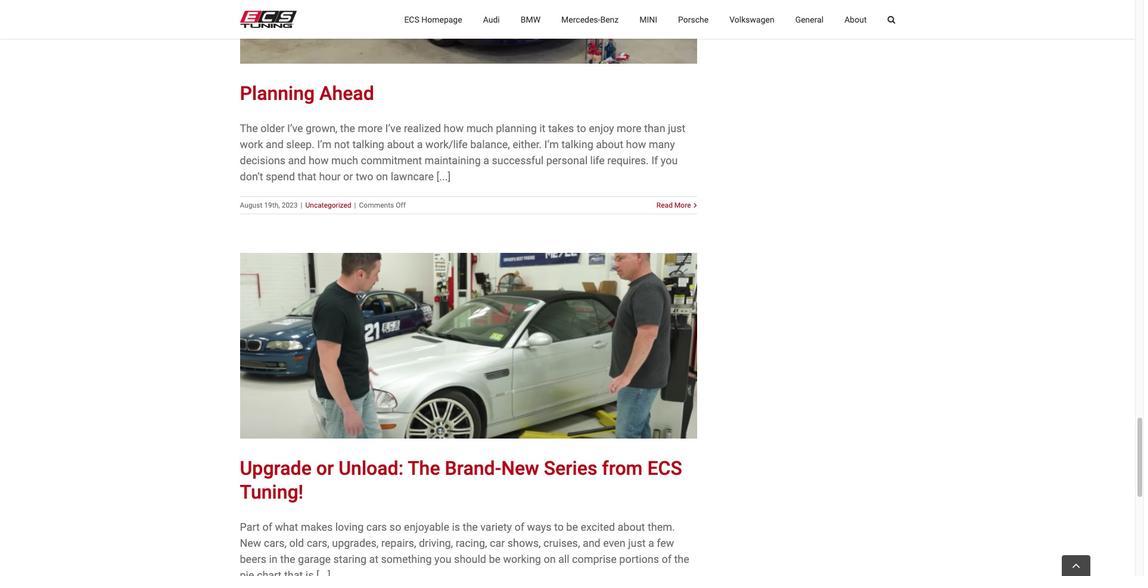 Task type: vqa. For each thing, say whether or not it's contained in the screenshot.
THE LOSING
no



Task type: locate. For each thing, give the bounding box(es) containing it.
the left brand-
[[408, 457, 440, 480]]

1 vertical spatial to
[[554, 521, 564, 534]]

1 horizontal spatial a
[[483, 154, 489, 167]]

1 vertical spatial new
[[240, 537, 261, 550]]

i've up sleep.
[[287, 122, 303, 135]]

hour
[[319, 170, 341, 183]]

1 vertical spatial is
[[306, 570, 314, 577]]

0 vertical spatial to
[[577, 122, 586, 135]]

0 vertical spatial you
[[661, 154, 678, 167]]

[...] down garage
[[316, 570, 331, 577]]

0 horizontal spatial just
[[628, 537, 646, 550]]

[...] for or
[[316, 570, 331, 577]]

the
[[240, 122, 258, 135], [408, 457, 440, 480]]

comments
[[359, 201, 394, 210]]

that inside the older i've grown, the more i've realized how much planning it takes to enjoy more than just work and sleep. i'm not talking about a work/life balance, either. i'm talking about how many decisions and how much commitment maintaining a successful personal life requires. if you don't spend that hour or two on lawncare [...]
[[298, 170, 316, 183]]

how up work/life on the left top of page
[[444, 122, 464, 135]]

0 horizontal spatial on
[[376, 170, 388, 183]]

or left the two
[[343, 170, 353, 183]]

upgrade or unload: the brand-new series from ecs tuning! link
[[240, 457, 682, 504]]

volkswagen
[[729, 15, 774, 24]]

of right part
[[262, 521, 272, 534]]

0 horizontal spatial to
[[554, 521, 564, 534]]

is down garage
[[306, 570, 314, 577]]

bmw link
[[521, 0, 540, 39]]

new left series
[[501, 457, 539, 480]]

1 horizontal spatial the
[[408, 457, 440, 480]]

1 horizontal spatial new
[[501, 457, 539, 480]]

0 vertical spatial or
[[343, 170, 353, 183]]

0 horizontal spatial be
[[489, 553, 501, 566]]

commitment
[[361, 154, 422, 167]]

how up "requires."
[[626, 138, 646, 151]]

planning ahead link
[[240, 82, 374, 105]]

much down not
[[331, 154, 358, 167]]

2 i've from the left
[[385, 122, 401, 135]]

on inside the older i've grown, the more i've realized how much planning it takes to enjoy more than just work and sleep. i'm not talking about a work/life balance, either. i'm talking about how many decisions and how much commitment maintaining a successful personal life requires. if you don't spend that hour or two on lawncare [...]
[[376, 170, 388, 183]]

takes
[[548, 122, 574, 135]]

1 vertical spatial a
[[483, 154, 489, 167]]

be up cruises,
[[566, 521, 578, 534]]

excited
[[581, 521, 615, 534]]

just inside part of what makes loving cars so enjoyable is the variety of ways to be excited about them. new cars, old cars, upgrades, repairs, driving, racing, car shows, cruises, and even just a few beers in the garage staring at something you should be working on all comprise portions of the pie chart that is [...]
[[628, 537, 646, 550]]

new down part
[[240, 537, 261, 550]]

i've left realized
[[385, 122, 401, 135]]

uncategorized link
[[305, 201, 351, 210]]

a down balance,
[[483, 154, 489, 167]]

planning
[[496, 122, 537, 135]]

1 horizontal spatial [...]
[[436, 170, 451, 183]]

much up balance,
[[466, 122, 493, 135]]

of
[[262, 521, 272, 534], [515, 521, 524, 534], [662, 553, 671, 566]]

|
[[301, 201, 302, 210], [354, 201, 356, 210]]

0 vertical spatial that
[[298, 170, 316, 183]]

0 horizontal spatial or
[[316, 457, 334, 480]]

personal
[[546, 154, 588, 167]]

to
[[577, 122, 586, 135], [554, 521, 564, 534]]

1 horizontal spatial i've
[[385, 122, 401, 135]]

read
[[657, 201, 673, 210]]

mercedes-
[[561, 15, 600, 24]]

more left than
[[617, 122, 641, 135]]

0 horizontal spatial ecs
[[404, 15, 419, 24]]

1 vertical spatial just
[[628, 537, 646, 550]]

cruises,
[[543, 537, 580, 550]]

new
[[501, 457, 539, 480], [240, 537, 261, 550]]

decisions
[[240, 154, 285, 167]]

1 horizontal spatial more
[[617, 122, 641, 135]]

1 horizontal spatial |
[[354, 201, 356, 210]]

0 horizontal spatial cars,
[[264, 537, 287, 550]]

a inside part of what makes loving cars so enjoyable is the variety of ways to be excited about them. new cars, old cars, upgrades, repairs, driving, racing, car shows, cruises, and even just a few beers in the garage staring at something you should be working on all comprise portions of the pie chart that is [...]
[[648, 537, 654, 550]]

just up portions
[[628, 537, 646, 550]]

the right in
[[280, 553, 295, 566]]

i've
[[287, 122, 303, 135], [385, 122, 401, 135]]

don't
[[240, 170, 263, 183]]

1 horizontal spatial ecs
[[647, 457, 682, 480]]

planning ahead image
[[240, 0, 697, 64]]

new inside upgrade or unload: the brand-new series from ecs tuning!
[[501, 457, 539, 480]]

1 horizontal spatial much
[[466, 122, 493, 135]]

| right 2023
[[301, 201, 302, 210]]

the inside upgrade or unload: the brand-new series from ecs tuning!
[[408, 457, 440, 480]]

you inside the older i've grown, the more i've realized how much planning it takes to enjoy more than just work and sleep. i'm not talking about a work/life balance, either. i'm talking about how many decisions and how much commitment maintaining a successful personal life requires. if you don't spend that hour or two on lawncare [...]
[[661, 154, 678, 167]]

uncategorized
[[305, 201, 351, 210]]

of down few at the bottom right of the page
[[662, 553, 671, 566]]

upgrade or unload: the brand-new series from ecs tuning! image
[[240, 253, 697, 439]]

[...] down maintaining
[[436, 170, 451, 183]]

and down older
[[266, 138, 284, 151]]

ecs inside upgrade or unload: the brand-new series from ecs tuning!
[[647, 457, 682, 480]]

1 cars, from the left
[[264, 537, 287, 550]]

1 vertical spatial ecs
[[647, 457, 682, 480]]

comprise
[[572, 553, 617, 566]]

i'm down grown,
[[317, 138, 332, 151]]

0 vertical spatial the
[[240, 122, 258, 135]]

the up not
[[340, 122, 355, 135]]

0 horizontal spatial |
[[301, 201, 302, 210]]

2 vertical spatial a
[[648, 537, 654, 550]]

1 horizontal spatial how
[[444, 122, 464, 135]]

a down realized
[[417, 138, 423, 151]]

repairs,
[[381, 537, 416, 550]]

to for upgrade or unload: the brand-new series from ecs tuning!
[[554, 521, 564, 534]]

beers
[[240, 553, 266, 566]]

than
[[644, 122, 665, 135]]

1 talking from the left
[[352, 138, 384, 151]]

how up hour
[[309, 154, 329, 167]]

2 more from the left
[[617, 122, 641, 135]]

be down car
[[489, 553, 501, 566]]

upgrade
[[240, 457, 312, 480]]

1 vertical spatial how
[[626, 138, 646, 151]]

on right the two
[[376, 170, 388, 183]]

much
[[466, 122, 493, 135], [331, 154, 358, 167]]

cars, up in
[[264, 537, 287, 550]]

sleep.
[[286, 138, 315, 151]]

[...] inside part of what makes loving cars so enjoyable is the variety of ways to be excited about them. new cars, old cars, upgrades, repairs, driving, racing, car shows, cruises, and even just a few beers in the garage staring at something you should be working on all comprise portions of the pie chart that is [...]
[[316, 570, 331, 577]]

or
[[343, 170, 353, 183], [316, 457, 334, 480]]

1 vertical spatial [...]
[[316, 570, 331, 577]]

read more link
[[657, 200, 691, 211]]

series
[[544, 457, 597, 480]]

[...] inside the older i've grown, the more i've realized how much planning it takes to enjoy more than just work and sleep. i'm not talking about a work/life balance, either. i'm talking about how many decisions and how much commitment maintaining a successful personal life requires. if you don't spend that hour or two on lawncare [...]
[[436, 170, 451, 183]]

1 horizontal spatial to
[[577, 122, 586, 135]]

0 vertical spatial much
[[466, 122, 493, 135]]

and up comprise
[[583, 537, 600, 550]]

0 horizontal spatial i'm
[[317, 138, 332, 151]]

to up cruises,
[[554, 521, 564, 534]]

2 vertical spatial and
[[583, 537, 600, 550]]

1 horizontal spatial i'm
[[544, 138, 559, 151]]

the up work
[[240, 122, 258, 135]]

0 horizontal spatial talking
[[352, 138, 384, 151]]

1 horizontal spatial talking
[[561, 138, 593, 151]]

more up "commitment"
[[358, 122, 383, 135]]

0 vertical spatial just
[[668, 122, 685, 135]]

to inside part of what makes loving cars so enjoyable is the variety of ways to be excited about them. new cars, old cars, upgrades, repairs, driving, racing, car shows, cruises, and even just a few beers in the garage staring at something you should be working on all comprise portions of the pie chart that is [...]
[[554, 521, 564, 534]]

1 horizontal spatial just
[[668, 122, 685, 135]]

2 cars, from the left
[[307, 537, 329, 550]]

1 horizontal spatial and
[[288, 154, 306, 167]]

of up shows,
[[515, 521, 524, 534]]

that left hour
[[298, 170, 316, 183]]

is up racing,
[[452, 521, 460, 534]]

and down sleep.
[[288, 154, 306, 167]]

you right if
[[661, 154, 678, 167]]

0 vertical spatial on
[[376, 170, 388, 183]]

talking right not
[[352, 138, 384, 151]]

0 horizontal spatial is
[[306, 570, 314, 577]]

few
[[657, 537, 674, 550]]

two
[[356, 170, 373, 183]]

0 horizontal spatial new
[[240, 537, 261, 550]]

on inside part of what makes loving cars so enjoyable is the variety of ways to be excited about them. new cars, old cars, upgrades, repairs, driving, racing, car shows, cruises, and even just a few beers in the garage staring at something you should be working on all comprise portions of the pie chart that is [...]
[[544, 553, 556, 566]]

2 i'm from the left
[[544, 138, 559, 151]]

and
[[266, 138, 284, 151], [288, 154, 306, 167], [583, 537, 600, 550]]

even
[[603, 537, 625, 550]]

1 horizontal spatial you
[[661, 154, 678, 167]]

variety
[[480, 521, 512, 534]]

on left all
[[544, 553, 556, 566]]

0 vertical spatial and
[[266, 138, 284, 151]]

0 vertical spatial a
[[417, 138, 423, 151]]

1 vertical spatial be
[[489, 553, 501, 566]]

0 vertical spatial is
[[452, 521, 460, 534]]

1 vertical spatial much
[[331, 154, 358, 167]]

about up even at the bottom of the page
[[618, 521, 645, 534]]

just up many
[[668, 122, 685, 135]]

mini link
[[639, 0, 657, 39]]

0 horizontal spatial how
[[309, 154, 329, 167]]

racing,
[[456, 537, 487, 550]]

2 horizontal spatial a
[[648, 537, 654, 550]]

ecs
[[404, 15, 419, 24], [647, 457, 682, 480]]

the down them.
[[674, 553, 689, 566]]

or left unload:
[[316, 457, 334, 480]]

| left comments
[[354, 201, 356, 210]]

2 vertical spatial how
[[309, 154, 329, 167]]

0 vertical spatial ecs
[[404, 15, 419, 24]]

enjoyable
[[404, 521, 449, 534]]

0 vertical spatial new
[[501, 457, 539, 480]]

0 horizontal spatial the
[[240, 122, 258, 135]]

general link
[[795, 0, 824, 39]]

1 vertical spatial you
[[434, 553, 451, 566]]

0 horizontal spatial a
[[417, 138, 423, 151]]

talking up personal in the top of the page
[[561, 138, 593, 151]]

1 vertical spatial on
[[544, 553, 556, 566]]

that right chart
[[284, 570, 303, 577]]

0 horizontal spatial more
[[358, 122, 383, 135]]

just inside the older i've grown, the more i've realized how much planning it takes to enjoy more than just work and sleep. i'm not talking about a work/life balance, either. i'm talking about how many decisions and how much commitment maintaining a successful personal life requires. if you don't spend that hour or two on lawncare [...]
[[668, 122, 685, 135]]

about link
[[844, 0, 867, 39]]

general
[[795, 15, 824, 24]]

you down driving,
[[434, 553, 451, 566]]

1 vertical spatial that
[[284, 570, 303, 577]]

grown,
[[306, 122, 337, 135]]

1 vertical spatial or
[[316, 457, 334, 480]]

mini
[[639, 15, 657, 24]]

1 horizontal spatial cars,
[[307, 537, 329, 550]]

1 i'm from the left
[[317, 138, 332, 151]]

i'm down it
[[544, 138, 559, 151]]

ecs left the homepage at left top
[[404, 15, 419, 24]]

planning ahead
[[240, 82, 374, 105]]

1 vertical spatial the
[[408, 457, 440, 480]]

just
[[668, 122, 685, 135], [628, 537, 646, 550]]

to left enjoy
[[577, 122, 586, 135]]

0 horizontal spatial i've
[[287, 122, 303, 135]]

loving
[[335, 521, 364, 534]]

talking
[[352, 138, 384, 151], [561, 138, 593, 151]]

be
[[566, 521, 578, 534], [489, 553, 501, 566]]

it
[[539, 122, 545, 135]]

a left few at the bottom right of the page
[[648, 537, 654, 550]]

bmw
[[521, 15, 540, 24]]

that
[[298, 170, 316, 183], [284, 570, 303, 577]]

on
[[376, 170, 388, 183], [544, 553, 556, 566]]

cars, down makes
[[307, 537, 329, 550]]

ecs right 'from'
[[647, 457, 682, 480]]

august 19th, 2023 | uncategorized | comments off
[[240, 201, 406, 210]]

1 horizontal spatial or
[[343, 170, 353, 183]]

0 horizontal spatial [...]
[[316, 570, 331, 577]]

more
[[358, 122, 383, 135], [617, 122, 641, 135]]

0 vertical spatial [...]
[[436, 170, 451, 183]]

[...]
[[436, 170, 451, 183], [316, 570, 331, 577]]

how
[[444, 122, 464, 135], [626, 138, 646, 151], [309, 154, 329, 167]]

0 horizontal spatial and
[[266, 138, 284, 151]]

unload:
[[339, 457, 403, 480]]

to inside the older i've grown, the more i've realized how much planning it takes to enjoy more than just work and sleep. i'm not talking about a work/life balance, either. i'm talking about how many decisions and how much commitment maintaining a successful personal life requires. if you don't spend that hour or two on lawncare [...]
[[577, 122, 586, 135]]

1 horizontal spatial on
[[544, 553, 556, 566]]

older
[[260, 122, 285, 135]]

1 horizontal spatial be
[[566, 521, 578, 534]]

homepage
[[421, 15, 462, 24]]

0 horizontal spatial you
[[434, 553, 451, 566]]

2 horizontal spatial and
[[583, 537, 600, 550]]



Task type: describe. For each thing, give the bounding box(es) containing it.
realized
[[404, 122, 441, 135]]

makes
[[301, 521, 333, 534]]

audi
[[483, 15, 500, 24]]

lawncare
[[391, 170, 434, 183]]

[...] for ahead
[[436, 170, 451, 183]]

chart
[[257, 570, 282, 577]]

more
[[674, 201, 691, 210]]

planning
[[240, 82, 315, 105]]

to for planning ahead
[[577, 122, 586, 135]]

that inside part of what makes loving cars so enjoyable is the variety of ways to be excited about them. new cars, old cars, upgrades, repairs, driving, racing, car shows, cruises, and even just a few beers in the garage staring at something you should be working on all comprise portions of the pie chart that is [...]
[[284, 570, 303, 577]]

upgrade or unload: the brand-new series from ecs tuning!
[[240, 457, 682, 504]]

about down enjoy
[[596, 138, 623, 151]]

upgrades,
[[332, 537, 379, 550]]

benz
[[600, 15, 619, 24]]

1 | from the left
[[301, 201, 302, 210]]

garage
[[298, 553, 331, 566]]

1 horizontal spatial is
[[452, 521, 460, 534]]

audi link
[[483, 0, 500, 39]]

old
[[289, 537, 304, 550]]

porsche link
[[678, 0, 709, 39]]

1 horizontal spatial of
[[515, 521, 524, 534]]

tuning!
[[240, 481, 303, 504]]

if
[[651, 154, 658, 167]]

ecs tuning logo image
[[240, 11, 296, 28]]

ecs homepage link
[[404, 0, 462, 39]]

the inside the older i've grown, the more i've realized how much planning it takes to enjoy more than just work and sleep. i'm not talking about a work/life balance, either. i'm talking about how many decisions and how much commitment maintaining a successful personal life requires. if you don't spend that hour or two on lawncare [...]
[[240, 122, 258, 135]]

what
[[275, 521, 298, 534]]

mercedes-benz link
[[561, 0, 619, 39]]

mercedes-benz
[[561, 15, 619, 24]]

work
[[240, 138, 263, 151]]

balance,
[[470, 138, 510, 151]]

or inside upgrade or unload: the brand-new series from ecs tuning!
[[316, 457, 334, 480]]

the older i've grown, the more i've realized how much planning it takes to enjoy more than just work and sleep. i'm not talking about a work/life balance, either. i'm talking about how many decisions and how much commitment maintaining a successful personal life requires. if you don't spend that hour or two on lawncare [...]
[[240, 122, 685, 183]]

or inside the older i've grown, the more i've realized how much planning it takes to enjoy more than just work and sleep. i'm not talking about a work/life balance, either. i'm talking about how many decisions and how much commitment maintaining a successful personal life requires. if you don't spend that hour or two on lawncare [...]
[[343, 170, 353, 183]]

cars
[[366, 521, 387, 534]]

something
[[381, 553, 432, 566]]

requires.
[[607, 154, 649, 167]]

them.
[[648, 521, 675, 534]]

about inside part of what makes loving cars so enjoyable is the variety of ways to be excited about them. new cars, old cars, upgrades, repairs, driving, racing, car shows, cruises, and even just a few beers in the garage staring at something you should be working on all comprise portions of the pie chart that is [...]
[[618, 521, 645, 534]]

ecs homepage
[[404, 15, 462, 24]]

volkswagen link
[[729, 0, 774, 39]]

you inside part of what makes loving cars so enjoyable is the variety of ways to be excited about them. new cars, old cars, upgrades, repairs, driving, racing, car shows, cruises, and even just a few beers in the garage staring at something you should be working on all comprise portions of the pie chart that is [...]
[[434, 553, 451, 566]]

2 | from the left
[[354, 201, 356, 210]]

porsche
[[678, 15, 709, 24]]

0 vertical spatial how
[[444, 122, 464, 135]]

either.
[[513, 138, 542, 151]]

pie
[[240, 570, 254, 577]]

part
[[240, 521, 260, 534]]

should
[[454, 553, 486, 566]]

the inside the older i've grown, the more i've realized how much planning it takes to enjoy more than just work and sleep. i'm not talking about a work/life balance, either. i'm talking about how many decisions and how much commitment maintaining a successful personal life requires. if you don't spend that hour or two on lawncare [...]
[[340, 122, 355, 135]]

0 horizontal spatial much
[[331, 154, 358, 167]]

1 i've from the left
[[287, 122, 303, 135]]

working
[[503, 553, 541, 566]]

enjoy
[[589, 122, 614, 135]]

brand-
[[445, 457, 501, 480]]

0 vertical spatial be
[[566, 521, 578, 534]]

successful
[[492, 154, 544, 167]]

life
[[590, 154, 605, 167]]

all
[[558, 553, 569, 566]]

off
[[396, 201, 406, 210]]

staring
[[333, 553, 366, 566]]

2 horizontal spatial of
[[662, 553, 671, 566]]

2 talking from the left
[[561, 138, 593, 151]]

maintaining
[[425, 154, 481, 167]]

ways
[[527, 521, 551, 534]]

august
[[240, 201, 262, 210]]

2 horizontal spatial how
[[626, 138, 646, 151]]

0 horizontal spatial of
[[262, 521, 272, 534]]

1 vertical spatial and
[[288, 154, 306, 167]]

ecs inside ecs homepage link
[[404, 15, 419, 24]]

portions
[[619, 553, 659, 566]]

new inside part of what makes loving cars so enjoyable is the variety of ways to be excited about them. new cars, old cars, upgrades, repairs, driving, racing, car shows, cruises, and even just a few beers in the garage staring at something you should be working on all comprise portions of the pie chart that is [...]
[[240, 537, 261, 550]]

from
[[602, 457, 643, 480]]

driving,
[[419, 537, 453, 550]]

2023
[[282, 201, 298, 210]]

read more
[[657, 201, 691, 210]]

part of what makes loving cars so enjoyable is the variety of ways to be excited about them. new cars, old cars, upgrades, repairs, driving, racing, car shows, cruises, and even just a few beers in the garage staring at something you should be working on all comprise portions of the pie chart that is [...]
[[240, 521, 689, 577]]

1 more from the left
[[358, 122, 383, 135]]

shows,
[[508, 537, 541, 550]]

car
[[490, 537, 505, 550]]

in
[[269, 553, 278, 566]]

the up racing,
[[463, 521, 478, 534]]

about up "commitment"
[[387, 138, 414, 151]]

ahead
[[319, 82, 374, 105]]

work/life
[[425, 138, 468, 151]]

not
[[334, 138, 350, 151]]

spend
[[266, 170, 295, 183]]

at
[[369, 553, 378, 566]]

many
[[649, 138, 675, 151]]

19th,
[[264, 201, 280, 210]]

about
[[844, 15, 867, 24]]

and inside part of what makes loving cars so enjoyable is the variety of ways to be excited about them. new cars, old cars, upgrades, repairs, driving, racing, car shows, cruises, and even just a few beers in the garage staring at something you should be working on all comprise portions of the pie chart that is [...]
[[583, 537, 600, 550]]



